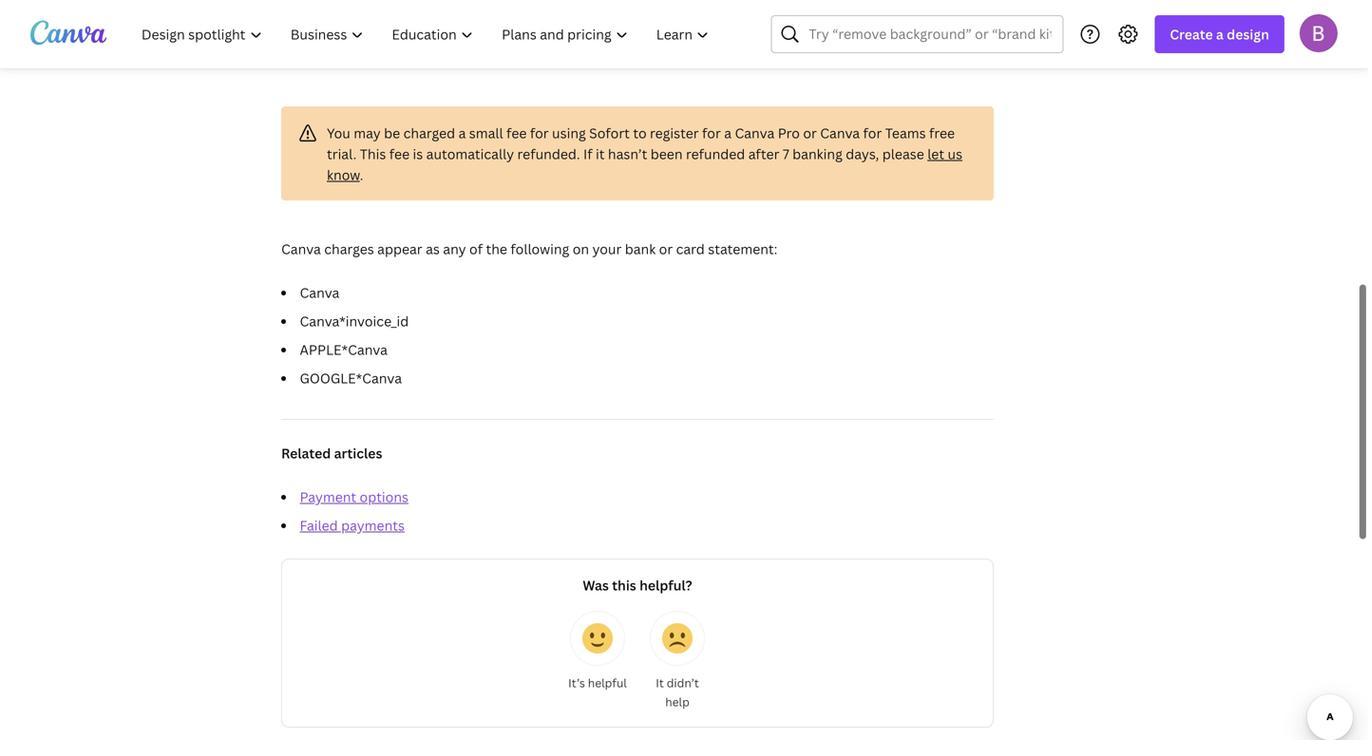 Task type: describe. For each thing, give the bounding box(es) containing it.
was this helpful?
[[583, 576, 692, 594]]

using
[[552, 124, 586, 142]]

it
[[656, 675, 664, 691]]

canva left charges at the top left
[[281, 240, 321, 258]]

2 for from the left
[[702, 124, 721, 142]]

0 horizontal spatial a
[[458, 124, 466, 142]]

canva up the canva*invoice_id
[[300, 284, 339, 302]]

any
[[443, 240, 466, 258]]

create
[[1170, 25, 1213, 43]]

card
[[676, 240, 705, 258]]

refunded
[[686, 145, 745, 163]]

on
[[573, 240, 589, 258]]

please
[[882, 145, 924, 163]]

design
[[1227, 25, 1269, 43]]

charged
[[403, 124, 455, 142]]

may
[[354, 124, 381, 142]]

options
[[360, 488, 408, 506]]

payment options
[[300, 488, 408, 506]]

3 for from the left
[[863, 124, 882, 142]]

automatically
[[426, 145, 514, 163]]

create a design
[[1170, 25, 1269, 43]]

payment
[[300, 488, 356, 506]]

or inside 'you may be charged a small fee for using sofort to register for a canva pro or canva for teams free trial. this fee is automatically refunded. if it hasn't been refunded after 7 banking days, please'
[[803, 124, 817, 142]]

after
[[748, 145, 779, 163]]

helpful?
[[639, 576, 692, 594]]

the
[[486, 240, 507, 258]]

helpful
[[588, 675, 627, 691]]

register
[[650, 124, 699, 142]]

it didn't help
[[656, 675, 699, 710]]

1 for from the left
[[530, 124, 549, 142]]

payments
[[341, 516, 405, 534]]

let us know
[[327, 145, 962, 184]]

1 vertical spatial fee
[[389, 145, 410, 163]]

be
[[384, 124, 400, 142]]

it
[[596, 145, 605, 163]]

1 vertical spatial or
[[659, 240, 673, 258]]

hasn't
[[608, 145, 647, 163]]

charges
[[324, 240, 374, 258]]

know
[[327, 166, 360, 184]]

following
[[511, 240, 569, 258]]

failed payments link
[[300, 516, 405, 534]]

it's
[[568, 675, 585, 691]]

apple*canva
[[300, 341, 388, 359]]

you may be charged a small fee for using sofort to register for a canva pro or canva for teams free trial. this fee is automatically refunded. if it hasn't been refunded after 7 banking days, please
[[327, 124, 955, 163]]

you
[[327, 124, 350, 142]]

was
[[583, 576, 609, 594]]

let
[[927, 145, 944, 163]]

create a design button
[[1155, 15, 1284, 53]]

days,
[[846, 145, 879, 163]]



Task type: locate. For each thing, give the bounding box(es) containing it.
canva
[[735, 124, 775, 142], [820, 124, 860, 142], [281, 240, 321, 258], [300, 284, 339, 302]]

didn't
[[667, 675, 699, 691]]

bank
[[625, 240, 656, 258]]

pro
[[778, 124, 800, 142]]

for up refunded.
[[530, 124, 549, 142]]

help
[[665, 694, 690, 710]]

related
[[281, 444, 331, 462]]

refunded.
[[517, 145, 580, 163]]

a up "automatically"
[[458, 124, 466, 142]]

1 horizontal spatial or
[[803, 124, 817, 142]]

top level navigation element
[[129, 15, 725, 53]]

canva*invoice_id
[[300, 312, 409, 330]]

fee left is
[[389, 145, 410, 163]]

2 horizontal spatial for
[[863, 124, 882, 142]]

as
[[426, 240, 440, 258]]

your
[[592, 240, 622, 258]]

to
[[633, 124, 647, 142]]

.
[[360, 166, 363, 184]]

a inside dropdown button
[[1216, 25, 1224, 43]]

canva up days, on the top of page
[[820, 124, 860, 142]]

fee right small
[[506, 124, 527, 142]]

😔 image
[[662, 623, 693, 654]]

appear
[[377, 240, 422, 258]]

0 horizontal spatial for
[[530, 124, 549, 142]]

been
[[651, 145, 683, 163]]

Try "remove background" or "brand kit" search field
[[809, 16, 1051, 52]]

is
[[413, 145, 423, 163]]

for up refunded
[[702, 124, 721, 142]]

or right pro
[[803, 124, 817, 142]]

1 horizontal spatial fee
[[506, 124, 527, 142]]

canva up after
[[735, 124, 775, 142]]

0 horizontal spatial fee
[[389, 145, 410, 163]]

related articles
[[281, 444, 382, 462]]

statement:
[[708, 240, 777, 258]]

failed
[[300, 516, 338, 534]]

for up days, on the top of page
[[863, 124, 882, 142]]

small
[[469, 124, 503, 142]]

0 vertical spatial or
[[803, 124, 817, 142]]

articles
[[334, 444, 382, 462]]

0 horizontal spatial or
[[659, 240, 673, 258]]

us
[[948, 145, 962, 163]]

banking
[[792, 145, 843, 163]]

of
[[469, 240, 483, 258]]

this
[[360, 145, 386, 163]]

or
[[803, 124, 817, 142], [659, 240, 673, 258]]

for
[[530, 124, 549, 142], [702, 124, 721, 142], [863, 124, 882, 142]]

bob builder image
[[1300, 14, 1338, 52]]

2 horizontal spatial a
[[1216, 25, 1224, 43]]

this
[[612, 576, 636, 594]]

or left the "card"
[[659, 240, 673, 258]]

if
[[583, 145, 592, 163]]

🙂 image
[[582, 623, 613, 654]]

teams
[[885, 124, 926, 142]]

sofort
[[589, 124, 630, 142]]

canva charges appear as any of the following on your bank or card statement:
[[281, 240, 777, 258]]

a left design on the top of page
[[1216, 25, 1224, 43]]

google*canva
[[300, 369, 402, 387]]

fee
[[506, 124, 527, 142], [389, 145, 410, 163]]

7
[[783, 145, 789, 163]]

a up refunded
[[724, 124, 732, 142]]

failed payments
[[300, 516, 405, 534]]

trial.
[[327, 145, 357, 163]]

a
[[1216, 25, 1224, 43], [458, 124, 466, 142], [724, 124, 732, 142]]

it's helpful
[[568, 675, 627, 691]]

1 horizontal spatial for
[[702, 124, 721, 142]]

payment options link
[[300, 488, 408, 506]]

1 horizontal spatial a
[[724, 124, 732, 142]]

free
[[929, 124, 955, 142]]

let us know link
[[327, 145, 962, 184]]

0 vertical spatial fee
[[506, 124, 527, 142]]



Task type: vqa. For each thing, say whether or not it's contained in the screenshot.
a
yes



